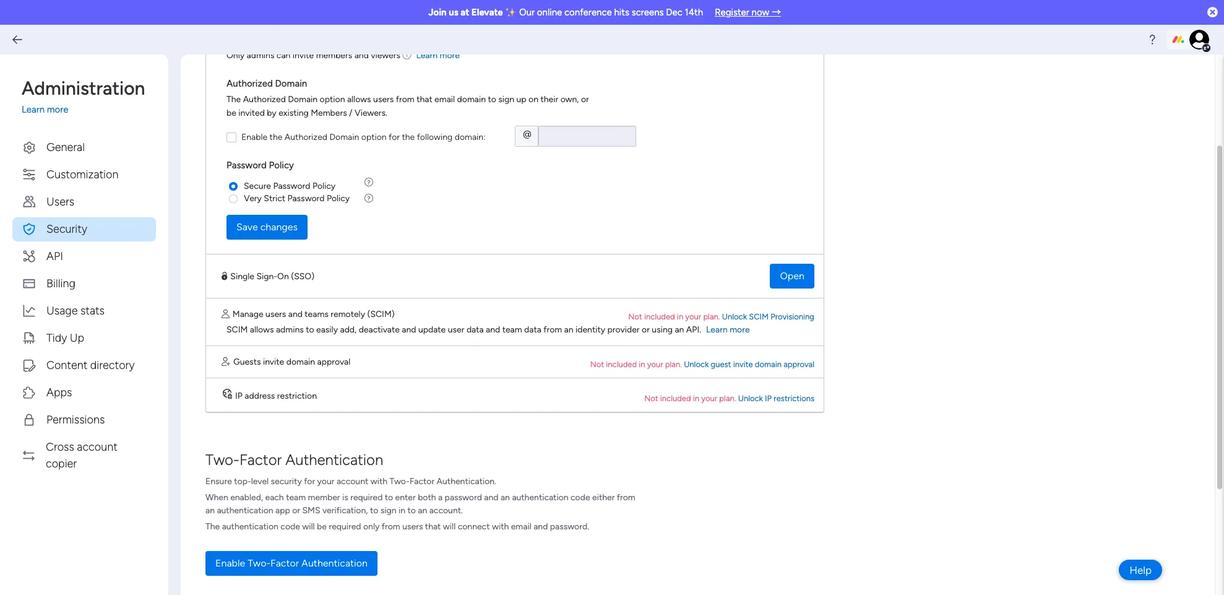 Task type: describe. For each thing, give the bounding box(es) containing it.
single
[[231, 271, 254, 281]]

apps button
[[12, 380, 156, 405]]

cross account copier
[[46, 440, 118, 470]]

2 vertical spatial more
[[730, 324, 750, 335]]

0 vertical spatial authentication
[[286, 450, 383, 468]]

up
[[517, 94, 527, 105]]

0 vertical spatial factor
[[240, 450, 282, 468]]

from right either
[[617, 492, 636, 502]]

security button
[[12, 217, 156, 241]]

manage users and teams remotely (scim)
[[233, 309, 395, 319]]

that inside authorized domain the authorized domain option allows users from that email domain to sign up on their own, or be invited by existing members / viewers.
[[417, 94, 433, 105]]

1 horizontal spatial code
[[571, 492, 590, 502]]

existing
[[279, 108, 309, 118]]

user
[[448, 324, 465, 335]]

is
[[342, 492, 348, 502]]

enable for enable the authorized domain option for the following domain:
[[241, 132, 268, 142]]

and left update
[[402, 324, 416, 335]]

help image
[[1147, 33, 1159, 46]]

2 vertical spatial policy
[[327, 193, 350, 203]]

security
[[271, 476, 302, 486]]

1 vertical spatial with
[[492, 521, 509, 532]]

0 horizontal spatial ip
[[235, 390, 243, 401]]

2 vertical spatial unlock
[[738, 393, 763, 403]]

v2 surface invite image
[[222, 357, 230, 366]]

api.
[[687, 324, 702, 335]]

an left api.
[[675, 324, 684, 335]]

1 will from the left
[[302, 521, 315, 532]]

enable two-factor authentication button
[[206, 551, 378, 576]]

to down enter
[[408, 505, 416, 515]]

1 vertical spatial policy
[[313, 180, 336, 191]]

0 vertical spatial authentication
[[512, 492, 569, 502]]

1 horizontal spatial invite
[[293, 50, 314, 60]]

learn more link for administration
[[22, 103, 156, 117]]

cross account copier button
[[12, 435, 156, 476]]

each
[[265, 492, 284, 502]]

allows inside authorized domain the authorized domain option allows users from that email domain to sign up on their own, or be invited by existing members / viewers.
[[347, 94, 371, 105]]

register now →
[[715, 7, 781, 18]]

1 vertical spatial authorized
[[243, 94, 286, 105]]

or for allows
[[642, 324, 650, 335]]

in for ip address restriction
[[693, 393, 700, 403]]

0 vertical spatial for
[[389, 132, 400, 142]]

0 vertical spatial policy
[[269, 160, 294, 171]]

restriction
[[277, 390, 317, 401]]

0 vertical spatial authorized
[[227, 78, 273, 89]]

@
[[523, 129, 532, 139]]

0 horizontal spatial domain
[[286, 356, 315, 367]]

guest
[[711, 359, 732, 369]]

be inside ensure top-level security for your account with two-factor authentication. when enabled, each team member is required to enter both a password and an authentication code either from an authentication app or sms verification, to sign in to an account. the authentication code will be required only from users that will connect with email and password.
[[317, 521, 327, 532]]

dec
[[666, 7, 683, 18]]

usage stats
[[46, 304, 105, 317]]

easily
[[316, 324, 338, 335]]

(sso)
[[291, 271, 315, 281]]

1 horizontal spatial learn more link
[[416, 50, 460, 60]]

2 horizontal spatial invite
[[734, 359, 753, 369]]

in inside ensure top-level security for your account with two-factor authentication. when enabled, each team member is required to enter both a password and an authentication code either from an authentication app or sms verification, to sign in to an account. the authentication code will be required only from users that will connect with email and password.
[[399, 505, 406, 515]]

strict
[[264, 193, 285, 203]]

tidy
[[46, 331, 67, 345]]

users button
[[12, 190, 156, 214]]

dapulse saml image
[[222, 272, 227, 281]]

an left the identity
[[564, 324, 574, 335]]

2 vertical spatial not
[[645, 393, 659, 403]]

0 vertical spatial password
[[227, 160, 267, 171]]

api
[[46, 249, 63, 263]]

email inside authorized domain the authorized domain option allows users from that email domain to sign up on their own, or be invited by existing members / viewers.
[[435, 94, 455, 105]]

save changes
[[237, 221, 298, 233]]

factor inside ensure top-level security for your account with two-factor authentication. when enabled, each team member is required to enter both a password and an authentication code either from an authentication app or sms verification, to sign in to an account. the authentication code will be required only from users that will connect with email and password.
[[410, 476, 435, 486]]

hits
[[614, 7, 630, 18]]

0 horizontal spatial invite
[[263, 356, 284, 367]]

0 vertical spatial scim
[[749, 312, 769, 321]]

1 data from the left
[[467, 324, 484, 335]]

to left enter
[[385, 492, 393, 502]]

invited
[[239, 108, 265, 118]]

connect
[[458, 521, 490, 532]]

2 horizontal spatial domain
[[755, 359, 782, 369]]

identity
[[576, 324, 606, 335]]

by
[[267, 108, 277, 118]]

0 horizontal spatial approval
[[317, 356, 351, 367]]

only admins can invite members and viewers
[[227, 50, 401, 60]]

that inside ensure top-level security for your account with two-factor authentication. when enabled, each team member is required to enter both a password and an authentication code either from an authentication app or sms verification, to sign in to an account. the authentication code will be required only from users that will connect with email and password.
[[425, 521, 441, 532]]

deactivate
[[359, 324, 400, 335]]

guests invite domain approval
[[233, 356, 351, 367]]

included for approval
[[606, 359, 637, 369]]

enable the authorized domain option for the following domain:
[[241, 132, 486, 142]]

unlock for teams
[[722, 312, 747, 321]]

1 horizontal spatial learn
[[416, 50, 438, 60]]

update
[[419, 324, 446, 335]]

help
[[1130, 564, 1152, 576]]

their
[[541, 94, 559, 105]]

1 ? from the top
[[368, 179, 371, 186]]

be inside authorized domain the authorized domain option allows users from that email domain to sign up on their own, or be invited by existing members / viewers.
[[227, 108, 236, 118]]

two-factor authentication
[[206, 450, 383, 468]]

unlock for approval
[[684, 359, 709, 369]]

teams
[[305, 309, 329, 319]]

manage
[[233, 309, 264, 319]]

and left password.
[[534, 521, 548, 532]]

top-
[[234, 476, 251, 486]]

1 vertical spatial password
[[273, 180, 310, 191]]

content
[[46, 358, 88, 372]]

learn inside administration learn more
[[22, 104, 45, 115]]

a
[[438, 492, 443, 502]]

team inside ensure top-level security for your account with two-factor authentication. when enabled, each team member is required to enter both a password and an authentication code either from an authentication app or sms verification, to sign in to an account. the authentication code will be required only from users that will connect with email and password.
[[286, 492, 306, 502]]

authentication.
[[437, 476, 497, 486]]

1 horizontal spatial more
[[440, 50, 460, 60]]

plan. for approval
[[665, 359, 682, 369]]

domain inside authorized domain the authorized domain option allows users from that email domain to sign up on their own, or be invited by existing members / viewers.
[[457, 94, 486, 105]]

2 vertical spatial included
[[661, 393, 691, 403]]

0 horizontal spatial scim
[[227, 324, 248, 335]]

1 vertical spatial allows
[[250, 324, 274, 335]]

unlock scim provisioning link
[[722, 312, 815, 321]]

0 vertical spatial required
[[351, 492, 383, 502]]

join
[[429, 7, 447, 18]]

0 horizontal spatial two-
[[206, 450, 240, 468]]

verification,
[[323, 505, 368, 515]]

save
[[237, 221, 258, 233]]

provisioning
[[771, 312, 815, 321]]

1 vertical spatial domain
[[288, 94, 318, 105]]

members
[[311, 108, 347, 118]]

general button
[[12, 135, 156, 159]]

security
[[46, 222, 87, 236]]

your for ip address restriction
[[702, 393, 718, 403]]

level
[[251, 476, 269, 486]]

learn more
[[416, 50, 460, 60]]

password policy
[[227, 160, 294, 171]]

two- inside button
[[248, 557, 271, 569]]

and left viewers
[[355, 50, 369, 60]]

in for guests invite domain approval
[[639, 359, 646, 369]]

and right the "user"
[[486, 324, 500, 335]]

2 will from the left
[[443, 521, 456, 532]]

0 vertical spatial admins
[[247, 50, 275, 60]]

domain:
[[455, 132, 486, 142]]

and left 'teams'
[[288, 309, 303, 319]]

option inside authorized domain the authorized domain option allows users from that email domain to sign up on their own, or be invited by existing members / viewers.
[[320, 94, 345, 105]]

enabled,
[[230, 492, 263, 502]]

14th
[[685, 7, 703, 18]]

from inside authorized domain the authorized domain option allows users from that email domain to sign up on their own, or be invited by existing members / viewers.
[[396, 94, 415, 105]]

not included in your plan. unlock scim provisioning
[[629, 312, 815, 321]]

users inside authorized domain the authorized domain option allows users from that email domain to sign up on their own, or be invited by existing members / viewers.
[[373, 94, 394, 105]]

changes
[[260, 221, 298, 233]]

billing button
[[12, 272, 156, 296]]

2 vertical spatial password
[[288, 193, 325, 203]]

two- inside ensure top-level security for your account with two-factor authentication. when enabled, each team member is required to enter both a password and an authentication code either from an authentication app or sms verification, to sign in to an account. the authentication code will be required only from users that will connect with email and password.
[[390, 476, 410, 486]]

secure
[[244, 180, 271, 191]]

screens
[[632, 7, 664, 18]]

or for domain
[[581, 94, 589, 105]]

1 vertical spatial authentication
[[217, 505, 273, 515]]

password.
[[550, 521, 589, 532]]

following
[[417, 132, 453, 142]]

very strict password policy
[[244, 193, 350, 203]]

and right "password"
[[484, 492, 499, 502]]

administration learn more
[[22, 77, 145, 115]]

only
[[227, 50, 245, 60]]

for inside ensure top-level security for your account with two-factor authentication. when enabled, each team member is required to enter both a password and an authentication code either from an authentication app or sms verification, to sign in to an account. the authentication code will be required only from users that will connect with email and password.
[[304, 476, 315, 486]]

ip address restriction
[[235, 390, 317, 401]]

2 the from the left
[[402, 132, 415, 142]]



Task type: vqa. For each thing, say whether or not it's contained in the screenshot.
'a'
yes



Task type: locate. For each thing, give the bounding box(es) containing it.
0 horizontal spatial for
[[304, 476, 315, 486]]

open button
[[771, 263, 815, 288]]

our
[[520, 7, 535, 18]]

1 horizontal spatial domain
[[457, 94, 486, 105]]

to up only
[[370, 505, 378, 515]]

0 vertical spatial unlock
[[722, 312, 747, 321]]

more inside administration learn more
[[47, 104, 68, 115]]

from
[[396, 94, 415, 105], [544, 324, 562, 335], [617, 492, 636, 502], [382, 521, 400, 532]]

plan. for teams
[[704, 312, 720, 321]]

1 vertical spatial option
[[361, 132, 387, 142]]

0 vertical spatial team
[[503, 324, 522, 335]]

users right manage
[[266, 309, 286, 319]]

1 horizontal spatial or
[[581, 94, 589, 105]]

1 horizontal spatial the
[[402, 132, 415, 142]]

1 vertical spatial account
[[337, 476, 369, 486]]

can
[[277, 50, 291, 60]]

account down permissions button
[[77, 440, 118, 454]]

✨
[[505, 7, 517, 18]]

learn more link right v2 info 'icon'
[[416, 50, 460, 60]]

1 horizontal spatial team
[[503, 324, 522, 335]]

1 vertical spatial enable
[[215, 557, 245, 569]]

approval up restrictions
[[784, 359, 815, 369]]

email up 'following'
[[435, 94, 455, 105]]

authorized up the invited
[[227, 78, 273, 89]]

allows up /
[[347, 94, 371, 105]]

admins left can on the left top of the page
[[247, 50, 275, 60]]

0 horizontal spatial will
[[302, 521, 315, 532]]

0 vertical spatial be
[[227, 108, 236, 118]]

invite right guests
[[263, 356, 284, 367]]

ip
[[235, 390, 243, 401], [765, 393, 772, 403]]

1 vertical spatial learn more link
[[22, 103, 156, 117]]

0 horizontal spatial not
[[590, 359, 604, 369]]

not for teams
[[629, 312, 643, 321]]

not for approval
[[590, 359, 604, 369]]

factor inside button
[[271, 557, 299, 569]]

None text field
[[539, 126, 637, 147]]

in up not included in your plan. unlock guest invite domain approval
[[677, 312, 684, 321]]

customization
[[46, 167, 119, 181]]

unlock up guest
[[722, 312, 747, 321]]

1 vertical spatial plan.
[[665, 359, 682, 369]]

→
[[772, 7, 781, 18]]

back to workspace image
[[11, 33, 24, 46]]

option down the viewers.
[[361, 132, 387, 142]]

domain down can on the left top of the page
[[275, 78, 307, 89]]

0 vertical spatial code
[[571, 492, 590, 502]]

that down the account. at the left of page
[[425, 521, 441, 532]]

dapulse profile image
[[222, 309, 230, 319]]

sign down enter
[[381, 505, 397, 515]]

included down not included in your plan. unlock guest invite domain approval
[[661, 393, 691, 403]]

0 vertical spatial account
[[77, 440, 118, 454]]

users inside ensure top-level security for your account with two-factor authentication. when enabled, each team member is required to enter both a password and an authentication code either from an authentication app or sms verification, to sign in to an account. the authentication code will be required only from users that will connect with email and password.
[[403, 521, 423, 532]]

domain
[[275, 78, 307, 89], [288, 94, 318, 105], [330, 132, 359, 142]]

enter
[[395, 492, 416, 502]]

domain up domain:
[[457, 94, 486, 105]]

guests
[[233, 356, 261, 367]]

using
[[652, 324, 673, 335]]

1 the from the left
[[270, 132, 283, 142]]

very
[[244, 193, 262, 203]]

factor up level
[[240, 450, 282, 468]]

1 horizontal spatial email
[[511, 521, 532, 532]]

an
[[564, 324, 574, 335], [675, 324, 684, 335], [501, 492, 510, 502], [206, 505, 215, 515], [418, 505, 427, 515]]

your for guests invite domain approval
[[648, 359, 664, 369]]

in for manage users and teams remotely (scim)
[[677, 312, 684, 321]]

from right only
[[382, 521, 400, 532]]

1 vertical spatial factor
[[410, 476, 435, 486]]

0 vertical spatial plan.
[[704, 312, 720, 321]]

more down 'not included in your plan. unlock scim provisioning'
[[730, 324, 750, 335]]

2 horizontal spatial not
[[645, 393, 659, 403]]

2 vertical spatial learn more link
[[707, 324, 750, 335]]

account.
[[430, 505, 463, 515]]

0 vertical spatial two-
[[206, 450, 240, 468]]

2 vertical spatial or
[[292, 505, 300, 515]]

0 horizontal spatial with
[[371, 476, 388, 486]]

scim allows admins to easily add, deactivate and update user data and team data from an identity provider or using an api. learn more
[[227, 324, 750, 335]]

1 vertical spatial ?
[[368, 195, 371, 202]]

0 horizontal spatial more
[[47, 104, 68, 115]]

plan.
[[704, 312, 720, 321], [665, 359, 682, 369], [720, 393, 736, 403]]

the down the when at left
[[206, 521, 220, 532]]

approval down easily
[[317, 356, 351, 367]]

ip left restrictions
[[765, 393, 772, 403]]

plan. down guest
[[720, 393, 736, 403]]

2 vertical spatial domain
[[330, 132, 359, 142]]

2 vertical spatial plan.
[[720, 393, 736, 403]]

0 vertical spatial more
[[440, 50, 460, 60]]

when
[[206, 492, 228, 502]]

ensure top-level security for your account with two-factor authentication. when enabled, each team member is required to enter both a password and an authentication code either from an authentication app or sms verification, to sign in to an account. the authentication code will be required only from users that will connect with email and password.
[[206, 476, 636, 532]]

account inside "cross account copier"
[[77, 440, 118, 454]]

your for manage users and teams remotely (scim)
[[686, 312, 702, 321]]

authorized domain the authorized domain option allows users from that email domain to sign up on their own, or be invited by existing members / viewers.
[[227, 78, 589, 118]]

to
[[488, 94, 496, 105], [306, 324, 314, 335], [385, 492, 393, 502], [370, 505, 378, 515], [408, 505, 416, 515]]

1 vertical spatial code
[[281, 521, 300, 532]]

to left the up
[[488, 94, 496, 105]]

?
[[368, 179, 371, 186], [368, 195, 371, 202]]

sign left the up
[[499, 94, 515, 105]]

in down 'provider'
[[639, 359, 646, 369]]

option
[[320, 94, 345, 105], [361, 132, 387, 142]]

an down both
[[418, 505, 427, 515]]

approval
[[317, 356, 351, 367], [784, 359, 815, 369]]

the inside ensure top-level security for your account with two-factor authentication. when enabled, each team member is required to enter both a password and an authentication code either from an authentication app or sms verification, to sign in to an account. the authentication code will be required only from users that will connect with email and password.
[[206, 521, 220, 532]]

sign
[[499, 94, 515, 105], [381, 505, 397, 515]]

data left the identity
[[524, 324, 542, 335]]

1 horizontal spatial approval
[[784, 359, 815, 369]]

unlock left guest
[[684, 359, 709, 369]]

2 data from the left
[[524, 324, 542, 335]]

either
[[593, 492, 615, 502]]

learn more link for scim
[[707, 324, 750, 335]]

1 horizontal spatial ip
[[765, 393, 772, 403]]

1 vertical spatial admins
[[276, 324, 304, 335]]

1 vertical spatial required
[[329, 521, 361, 532]]

1 vertical spatial that
[[425, 521, 441, 532]]

password up secure
[[227, 160, 267, 171]]

scim left provisioning
[[749, 312, 769, 321]]

1 horizontal spatial with
[[492, 521, 509, 532]]

domain up "existing"
[[288, 94, 318, 105]]

2 vertical spatial users
[[403, 521, 423, 532]]

included for teams
[[645, 312, 675, 321]]

be down sms
[[317, 521, 327, 532]]

2 ? from the top
[[368, 195, 371, 202]]

2 horizontal spatial learn
[[707, 324, 728, 335]]

sign inside authorized domain the authorized domain option allows users from that email domain to sign up on their own, or be invited by existing members / viewers.
[[499, 94, 515, 105]]

tidy up button
[[12, 326, 156, 350]]

2 horizontal spatial learn more link
[[707, 324, 750, 335]]

the
[[227, 94, 241, 105], [206, 521, 220, 532]]

account inside ensure top-level security for your account with two-factor authentication. when enabled, each team member is required to enter both a password and an authentication code either from an authentication app or sms verification, to sign in to an account. the authentication code will be required only from users that will connect with email and password.
[[337, 476, 369, 486]]

ip left address on the bottom left of the page
[[235, 390, 243, 401]]

2 horizontal spatial users
[[403, 521, 423, 532]]

general
[[46, 140, 85, 154]]

0 vertical spatial not
[[629, 312, 643, 321]]

register
[[715, 7, 750, 18]]

data right the "user"
[[467, 324, 484, 335]]

0 vertical spatial users
[[373, 94, 394, 105]]

sign inside ensure top-level security for your account with two-factor authentication. when enabled, each team member is required to enter both a password and an authentication code either from an authentication app or sms verification, to sign in to an account. the authentication code will be required only from users that will connect with email and password.
[[381, 505, 397, 515]]

the up the invited
[[227, 94, 241, 105]]

on
[[529, 94, 539, 105]]

will down sms
[[302, 521, 315, 532]]

v2 info image
[[403, 50, 411, 60]]

0 horizontal spatial or
[[292, 505, 300, 515]]

unlock guest invite domain approval link
[[684, 359, 815, 369]]

2 vertical spatial authentication
[[222, 521, 279, 532]]

usage stats button
[[12, 299, 156, 323]]

not included in your plan. unlock guest invite domain approval
[[590, 359, 815, 369]]

on
[[277, 271, 289, 281]]

0 horizontal spatial admins
[[247, 50, 275, 60]]

1 vertical spatial sign
[[381, 505, 397, 515]]

up
[[70, 331, 84, 345]]

or inside authorized domain the authorized domain option allows users from that email domain to sign up on their own, or be invited by existing members / viewers.
[[581, 94, 589, 105]]

in down not included in your plan. unlock guest invite domain approval
[[693, 393, 700, 403]]

your up api.
[[686, 312, 702, 321]]

allows
[[347, 94, 371, 105], [250, 324, 274, 335]]

ensure
[[206, 476, 232, 486]]

an right "password"
[[501, 492, 510, 502]]

content directory
[[46, 358, 135, 372]]

0 vertical spatial or
[[581, 94, 589, 105]]

from down v2 info 'icon'
[[396, 94, 415, 105]]

email inside ensure top-level security for your account with two-factor authentication. when enabled, each team member is required to enter both a password and an authentication code either from an authentication app or sms verification, to sign in to an account. the authentication code will be required only from users that will connect with email and password.
[[511, 521, 532, 532]]

2 horizontal spatial or
[[642, 324, 650, 335]]

2 vertical spatial authorized
[[285, 132, 328, 142]]

join us at elevate ✨ our online conference hits screens dec 14th
[[429, 7, 703, 18]]

open
[[780, 270, 805, 281]]

not included in your plan. unlock ip restrictions
[[645, 393, 815, 403]]

for up member
[[304, 476, 315, 486]]

or inside ensure top-level security for your account with two-factor authentication. when enabled, each team member is required to enter both a password and an authentication code either from an authentication app or sms verification, to sign in to an account. the authentication code will be required only from users that will connect with email and password.
[[292, 505, 300, 515]]

account
[[77, 440, 118, 454], [337, 476, 369, 486]]

password up very strict password policy
[[273, 180, 310, 191]]

code left either
[[571, 492, 590, 502]]

authorized down "existing"
[[285, 132, 328, 142]]

viewers
[[371, 50, 401, 60]]

1 horizontal spatial data
[[524, 324, 542, 335]]

1 horizontal spatial sign
[[499, 94, 515, 105]]

content directory button
[[12, 353, 156, 377]]

and
[[355, 50, 369, 60], [288, 309, 303, 319], [402, 324, 416, 335], [486, 324, 500, 335], [484, 492, 499, 502], [534, 521, 548, 532]]

enable two-factor authentication
[[215, 557, 368, 569]]

remotely
[[331, 309, 365, 319]]

more right v2 info 'icon'
[[440, 50, 460, 60]]

0 horizontal spatial email
[[435, 94, 455, 105]]

authorized up by
[[243, 94, 286, 105]]

1 horizontal spatial allows
[[347, 94, 371, 105]]

domain up unlock ip restrictions link
[[755, 359, 782, 369]]

from left the identity
[[544, 324, 562, 335]]

learn more link down administration
[[22, 103, 156, 117]]

only
[[363, 521, 380, 532]]

users down enter
[[403, 521, 423, 532]]

0 vertical spatial learn more link
[[416, 50, 460, 60]]

for left 'following'
[[389, 132, 400, 142]]

your down not included in your plan. unlock guest invite domain approval
[[702, 393, 718, 403]]

learn down administration
[[22, 104, 45, 115]]

policy up "secure password policy"
[[269, 160, 294, 171]]

account up 'is'
[[337, 476, 369, 486]]

with
[[371, 476, 388, 486], [492, 521, 509, 532]]

not down the identity
[[590, 359, 604, 369]]

unlock down unlock guest invite domain approval 'link'
[[738, 393, 763, 403]]

0 vertical spatial that
[[417, 94, 433, 105]]

usage
[[46, 304, 78, 317]]

to inside authorized domain the authorized domain option allows users from that email domain to sign up on their own, or be invited by existing members / viewers.
[[488, 94, 496, 105]]

or left using
[[642, 324, 650, 335]]

users
[[46, 195, 74, 208]]

domain down /
[[330, 132, 359, 142]]

copier
[[46, 457, 77, 470]]

be left the invited
[[227, 108, 236, 118]]

learn down 'not included in your plan. unlock scim provisioning'
[[707, 324, 728, 335]]

not up 'provider'
[[629, 312, 643, 321]]

1 horizontal spatial option
[[361, 132, 387, 142]]

enable for enable two-factor authentication
[[215, 557, 245, 569]]

authentication up member
[[286, 450, 383, 468]]

register now → link
[[715, 7, 781, 18]]

password
[[445, 492, 482, 502]]

code down app
[[281, 521, 300, 532]]

users up the viewers.
[[373, 94, 394, 105]]

scim down manage
[[227, 324, 248, 335]]

the inside authorized domain the authorized domain option allows users from that email domain to sign up on their own, or be invited by existing members / viewers.
[[227, 94, 241, 105]]

jacob simon image
[[1190, 30, 1210, 50]]

authentication inside button
[[302, 557, 368, 569]]

0 vertical spatial email
[[435, 94, 455, 105]]

administration
[[22, 77, 145, 100]]

learn more link down 'not included in your plan. unlock scim provisioning'
[[707, 324, 750, 335]]

admins
[[247, 50, 275, 60], [276, 324, 304, 335]]

unlock ip restrictions link
[[738, 393, 815, 403]]

1 vertical spatial authentication
[[302, 557, 368, 569]]

0 horizontal spatial option
[[320, 94, 345, 105]]

1 vertical spatial more
[[47, 104, 68, 115]]

not down not included in your plan. unlock guest invite domain approval
[[645, 393, 659, 403]]

1 vertical spatial users
[[266, 309, 286, 319]]

/
[[349, 108, 353, 118]]

0 horizontal spatial users
[[266, 309, 286, 319]]

1 vertical spatial scim
[[227, 324, 248, 335]]

authorized
[[227, 78, 273, 89], [243, 94, 286, 105], [285, 132, 328, 142]]

us
[[449, 7, 459, 18]]

customization button
[[12, 163, 156, 187]]

billing
[[46, 276, 75, 290]]

0 vertical spatial domain
[[275, 78, 307, 89]]

factor down app
[[271, 557, 299, 569]]

2 vertical spatial two-
[[248, 557, 271, 569]]

policy up very strict password policy
[[313, 180, 336, 191]]

policy
[[269, 160, 294, 171], [313, 180, 336, 191], [327, 193, 350, 203]]

learn
[[416, 50, 438, 60], [22, 104, 45, 115], [707, 324, 728, 335]]

team right the "user"
[[503, 324, 522, 335]]

or right 'own,'
[[581, 94, 589, 105]]

0 horizontal spatial learn more link
[[22, 103, 156, 117]]

cross
[[46, 440, 74, 454]]

included down 'provider'
[[606, 359, 637, 369]]

now
[[752, 7, 770, 18]]

stats
[[80, 304, 105, 317]]

in down enter
[[399, 505, 406, 515]]

1 horizontal spatial admins
[[276, 324, 304, 335]]

more down administration
[[47, 104, 68, 115]]

password down "secure password policy"
[[288, 193, 325, 203]]

that up 'following'
[[417, 94, 433, 105]]

0 vertical spatial included
[[645, 312, 675, 321]]

0 vertical spatial with
[[371, 476, 388, 486]]

1 vertical spatial be
[[317, 521, 327, 532]]

domain up restriction
[[286, 356, 315, 367]]

required down verification,
[[329, 521, 361, 532]]

an down the when at left
[[206, 505, 215, 515]]

the down by
[[270, 132, 283, 142]]

learn more link
[[416, 50, 460, 60], [22, 103, 156, 117], [707, 324, 750, 335]]

enable inside button
[[215, 557, 245, 569]]

0 vertical spatial allows
[[347, 94, 371, 105]]

plan. down using
[[665, 359, 682, 369]]

0 horizontal spatial the
[[206, 521, 220, 532]]

to down manage users and teams remotely (scim)
[[306, 324, 314, 335]]

1 horizontal spatial the
[[227, 94, 241, 105]]

conference
[[565, 7, 612, 18]]

your down using
[[648, 359, 664, 369]]

secure password policy
[[244, 180, 336, 191]]

admins down manage users and teams remotely (scim)
[[276, 324, 304, 335]]

? ?
[[368, 179, 371, 202]]

1 vertical spatial included
[[606, 359, 637, 369]]

authentication down only
[[302, 557, 368, 569]]

1 horizontal spatial scim
[[749, 312, 769, 321]]

0 vertical spatial option
[[320, 94, 345, 105]]

your inside ensure top-level security for your account with two-factor authentication. when enabled, each team member is required to enter both a password and an authentication code either from an authentication app or sms verification, to sign in to an account. the authentication code will be required only from users that will connect with email and password.
[[317, 476, 335, 486]]

1 vertical spatial team
[[286, 492, 306, 502]]

at
[[461, 7, 470, 18]]

email right "connect"
[[511, 521, 532, 532]]

allows down manage
[[250, 324, 274, 335]]

1 vertical spatial the
[[206, 521, 220, 532]]

1 horizontal spatial not
[[629, 312, 643, 321]]

code
[[571, 492, 590, 502], [281, 521, 300, 532]]

app
[[276, 505, 290, 515]]

plan. up guest
[[704, 312, 720, 321]]



